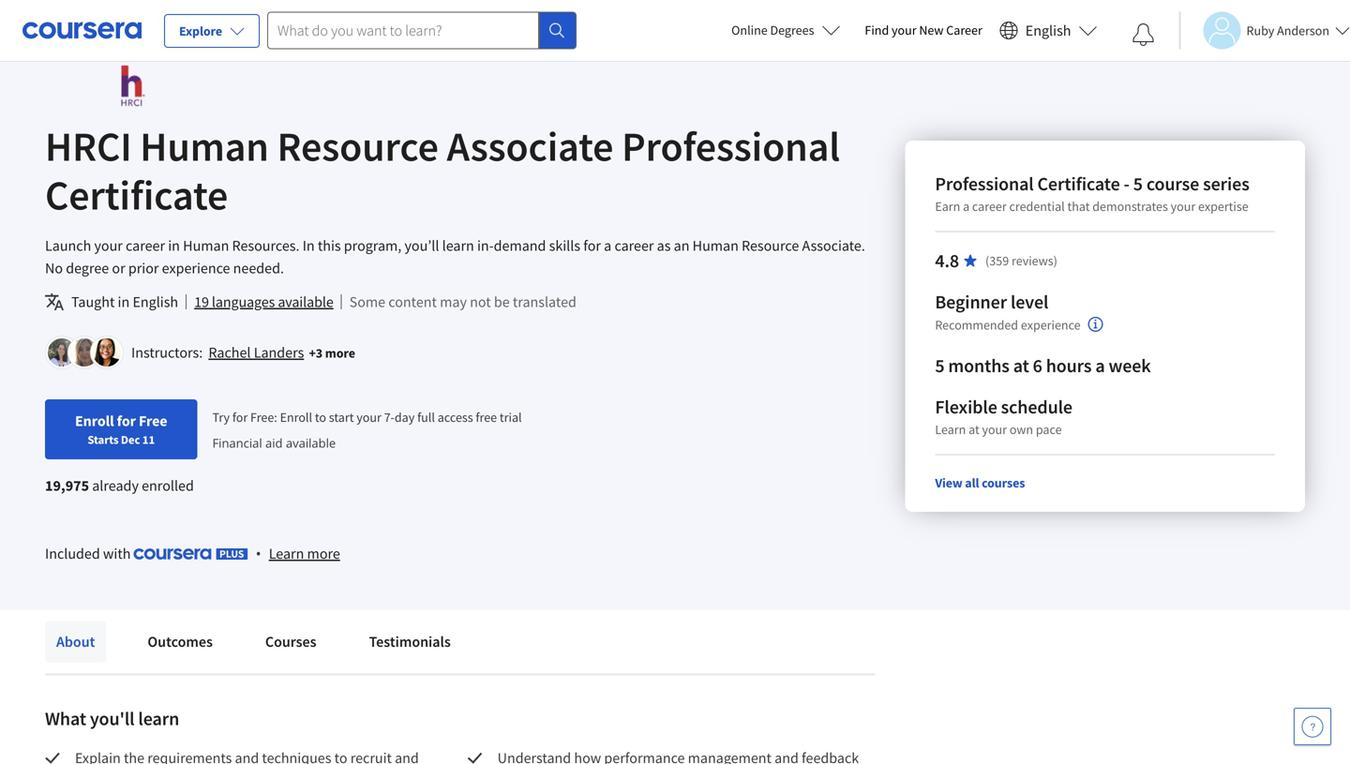 Task type: vqa. For each thing, say whether or not it's contained in the screenshot.
Imperial College London Logo at the left top of page
no



Task type: locate. For each thing, give the bounding box(es) containing it.
that
[[1068, 198, 1090, 215]]

english right career
[[1026, 21, 1071, 40]]

in right taught
[[118, 293, 130, 311]]

your inside try for free: enroll to start your 7-day full access free trial financial aid available
[[357, 409, 381, 425]]

1 vertical spatial english
[[133, 293, 178, 311]]

human right an
[[693, 236, 739, 255]]

your down course
[[1171, 198, 1196, 215]]

certificate
[[45, 169, 228, 221], [1038, 172, 1120, 196]]

months
[[948, 354, 1010, 377]]

view
[[935, 474, 963, 491]]

1 vertical spatial at
[[969, 421, 980, 438]]

in up taught in english
[[168, 236, 180, 255]]

0 horizontal spatial a
[[604, 236, 612, 255]]

associate
[[447, 120, 614, 172]]

1 horizontal spatial resource
[[742, 236, 799, 255]]

19,975 already enrolled
[[45, 476, 194, 495]]

19 languages available
[[194, 293, 333, 311]]

0 vertical spatial available
[[278, 293, 333, 311]]

enroll
[[280, 409, 312, 425], [75, 412, 114, 430]]

•
[[256, 543, 261, 563]]

english
[[1026, 21, 1071, 40], [133, 293, 178, 311]]

your right find
[[892, 22, 917, 38]]

0 horizontal spatial english
[[133, 293, 178, 311]]

0 vertical spatial learn
[[935, 421, 966, 438]]

5 right the -
[[1133, 172, 1143, 196]]

explore button
[[164, 14, 260, 48]]

testimonials link
[[358, 621, 462, 662]]

starts
[[88, 432, 119, 447]]

1 vertical spatial more
[[307, 544, 340, 563]]

find your new career link
[[856, 19, 992, 42]]

enroll for free starts dec 11
[[75, 412, 167, 447]]

2 vertical spatial a
[[1096, 354, 1105, 377]]

a right earn
[[963, 198, 970, 215]]

0 horizontal spatial learn
[[269, 544, 304, 563]]

resource inside launch your career in human resources. in this program, you'll learn in-demand skills for a career as an human resource associate. no degree or prior experience needed.
[[742, 236, 799, 255]]

hours
[[1046, 354, 1092, 377]]

more right +3
[[325, 345, 355, 361]]

schedule
[[1001, 395, 1073, 419]]

or
[[112, 259, 125, 278]]

1 horizontal spatial learn
[[442, 236, 474, 255]]

for inside enroll for free starts dec 11
[[117, 412, 136, 430]]

for up dec at left
[[117, 412, 136, 430]]

0 horizontal spatial learn
[[138, 707, 179, 730]]

0 horizontal spatial experience
[[162, 259, 230, 278]]

your up or
[[94, 236, 123, 255]]

hrci human resource associate professional certificate
[[45, 120, 840, 221]]

1 vertical spatial learn
[[269, 544, 304, 563]]

0 vertical spatial a
[[963, 198, 970, 215]]

learn more link
[[269, 542, 340, 565]]

coursera image
[[23, 15, 142, 45]]

at
[[1013, 354, 1029, 377], [969, 421, 980, 438]]

you'll
[[90, 707, 135, 730]]

rachel landers image
[[48, 339, 76, 367]]

1 vertical spatial learn
[[138, 707, 179, 730]]

11
[[142, 432, 155, 447]]

try
[[212, 409, 230, 425]]

learn left in- on the top of page
[[442, 236, 474, 255]]

1 vertical spatial available
[[286, 434, 336, 451]]

experience down level
[[1021, 316, 1081, 333]]

for inside launch your career in human resources. in this program, you'll learn in-demand skills for a career as an human resource associate. no degree or prior experience needed.
[[583, 236, 601, 255]]

free
[[139, 412, 167, 430]]

None search field
[[267, 12, 577, 49]]

what you'll learn
[[45, 707, 179, 730]]

new
[[919, 22, 944, 38]]

learn right •
[[269, 544, 304, 563]]

online degrees button
[[716, 9, 856, 51]]

0 horizontal spatial in
[[118, 293, 130, 311]]

5
[[1133, 172, 1143, 196], [935, 354, 945, 377]]

for right skills
[[583, 236, 601, 255]]

1 horizontal spatial english
[[1026, 21, 1071, 40]]

5 months at 6 hours a week
[[935, 354, 1151, 377]]

certificate inside professional certificate - 5 course series earn a career credential that demonstrates your expertise
[[1038, 172, 1120, 196]]

1 vertical spatial experience
[[1021, 316, 1081, 333]]

taught
[[71, 293, 115, 311]]

1 horizontal spatial in
[[168, 236, 180, 255]]

a
[[963, 198, 970, 215], [604, 236, 612, 255], [1096, 354, 1105, 377]]

at inside flexible schedule learn at your own pace
[[969, 421, 980, 438]]

own
[[1010, 421, 1033, 438]]

content
[[388, 293, 437, 311]]

available inside try for free: enroll to start your 7-day full access free trial financial aid available
[[286, 434, 336, 451]]

dec
[[121, 432, 140, 447]]

0 horizontal spatial resource
[[277, 120, 439, 172]]

0 vertical spatial at
[[1013, 354, 1029, 377]]

1 vertical spatial resource
[[742, 236, 799, 255]]

a left week
[[1096, 354, 1105, 377]]

in-
[[477, 236, 494, 255]]

+3
[[309, 345, 323, 361]]

1 vertical spatial a
[[604, 236, 612, 255]]

0 vertical spatial english
[[1026, 21, 1071, 40]]

your left own
[[982, 421, 1007, 438]]

career
[[946, 22, 983, 38]]

career inside professional certificate - 5 course series earn a career credential that demonstrates your expertise
[[972, 198, 1007, 215]]

a right skills
[[604, 236, 612, 255]]

1 horizontal spatial certificate
[[1038, 172, 1120, 196]]

find
[[865, 22, 889, 38]]

0 horizontal spatial for
[[117, 412, 136, 430]]

1 horizontal spatial enroll
[[280, 409, 312, 425]]

1 horizontal spatial 5
[[1133, 172, 1143, 196]]

testimonials
[[369, 632, 451, 651]]

more
[[325, 345, 355, 361], [307, 544, 340, 563]]

0 vertical spatial experience
[[162, 259, 230, 278]]

5 left the months
[[935, 354, 945, 377]]

1 horizontal spatial learn
[[935, 421, 966, 438]]

certificate up that
[[1038, 172, 1120, 196]]

learn down the flexible
[[935, 421, 966, 438]]

enroll inside enroll for free starts dec 11
[[75, 412, 114, 430]]

1 horizontal spatial at
[[1013, 354, 1029, 377]]

available down to
[[286, 434, 336, 451]]

career left the as
[[615, 236, 654, 255]]

0 vertical spatial learn
[[442, 236, 474, 255]]

this
[[318, 236, 341, 255]]

0 vertical spatial resource
[[277, 120, 439, 172]]

at down the flexible
[[969, 421, 980, 438]]

0 vertical spatial in
[[168, 236, 180, 255]]

1 vertical spatial 5
[[935, 354, 945, 377]]

try for free: enroll to start your 7-day full access free trial financial aid available
[[212, 409, 522, 451]]

(359 reviews)
[[986, 252, 1058, 269]]

reviews)
[[1012, 252, 1058, 269]]

enroll left to
[[280, 409, 312, 425]]

your left 7-
[[357, 409, 381, 425]]

career up the prior
[[126, 236, 165, 255]]

• learn more
[[256, 543, 340, 563]]

about
[[56, 632, 95, 651]]

2 horizontal spatial career
[[972, 198, 1007, 215]]

with
[[103, 544, 131, 563]]

experience up 19
[[162, 259, 230, 278]]

for right try
[[232, 409, 248, 425]]

2 horizontal spatial for
[[583, 236, 601, 255]]

an
[[674, 236, 690, 255]]

career
[[972, 198, 1007, 215], [126, 236, 165, 255], [615, 236, 654, 255]]

degrees
[[770, 22, 814, 38]]

more inside instructors: rachel landers +3 more
[[325, 345, 355, 361]]

0 vertical spatial 5
[[1133, 172, 1143, 196]]

0 horizontal spatial professional
[[622, 120, 840, 172]]

career right earn
[[972, 198, 1007, 215]]

What do you want to learn? text field
[[267, 12, 539, 49]]

for inside try for free: enroll to start your 7-day full access free trial financial aid available
[[232, 409, 248, 425]]

in
[[168, 236, 180, 255], [118, 293, 130, 311]]

some content may not be translated
[[349, 293, 577, 311]]

learn
[[442, 236, 474, 255], [138, 707, 179, 730]]

enroll up 'starts'
[[75, 412, 114, 430]]

0 vertical spatial more
[[325, 345, 355, 361]]

your inside professional certificate - 5 course series earn a career credential that demonstrates your expertise
[[1171, 198, 1196, 215]]

available up +3
[[278, 293, 333, 311]]

resource
[[277, 120, 439, 172], [742, 236, 799, 255]]

0 horizontal spatial enroll
[[75, 412, 114, 430]]

about link
[[45, 621, 106, 662]]

course
[[1147, 172, 1199, 196]]

1 horizontal spatial career
[[615, 236, 654, 255]]

1 horizontal spatial a
[[963, 198, 970, 215]]

learn right you'll
[[138, 707, 179, 730]]

more right •
[[307, 544, 340, 563]]

1 horizontal spatial professional
[[935, 172, 1034, 196]]

as
[[657, 236, 671, 255]]

0 horizontal spatial certificate
[[45, 169, 228, 221]]

certificate up the prior
[[45, 169, 228, 221]]

human down hrci image
[[140, 120, 269, 172]]

english down the prior
[[133, 293, 178, 311]]

view all courses link
[[935, 474, 1025, 491]]

at left '6'
[[1013, 354, 1029, 377]]

expertise
[[1198, 198, 1249, 215]]

0 horizontal spatial at
[[969, 421, 980, 438]]

free
[[476, 409, 497, 425]]

1 horizontal spatial for
[[232, 409, 248, 425]]

included
[[45, 544, 100, 563]]

0 horizontal spatial 5
[[935, 354, 945, 377]]



Task type: describe. For each thing, give the bounding box(es) containing it.
a inside launch your career in human resources. in this program, you'll learn in-demand skills for a career as an human resource associate. no degree or prior experience needed.
[[604, 236, 612, 255]]

ruby
[[1247, 22, 1275, 39]]

ruby anderson
[[1247, 22, 1330, 39]]

certificate inside hrci human resource associate professional certificate
[[45, 169, 228, 221]]

all
[[965, 474, 979, 491]]

2 horizontal spatial a
[[1096, 354, 1105, 377]]

demand
[[494, 236, 546, 255]]

hrci
[[45, 120, 132, 172]]

you'll
[[405, 236, 439, 255]]

credential
[[1009, 198, 1065, 215]]

learn inside flexible schedule learn at your own pace
[[935, 421, 966, 438]]

enrolled
[[142, 476, 194, 495]]

free:
[[250, 409, 277, 425]]

earn
[[935, 198, 960, 215]]

help center image
[[1301, 715, 1324, 738]]

19,975
[[45, 476, 89, 495]]

day
[[395, 409, 415, 425]]

instructors: rachel landers +3 more
[[131, 343, 355, 362]]

available inside button
[[278, 293, 333, 311]]

taught in english
[[71, 293, 178, 311]]

0 horizontal spatial career
[[126, 236, 165, 255]]

coursera plus image
[[134, 548, 248, 560]]

what
[[45, 707, 86, 730]]

1 vertical spatial in
[[118, 293, 130, 311]]

no
[[45, 259, 63, 278]]

be
[[494, 293, 510, 311]]

ruby anderson button
[[1179, 12, 1350, 49]]

resources.
[[232, 236, 300, 255]]

rhea bautista image
[[93, 339, 121, 367]]

level
[[1011, 290, 1049, 314]]

to
[[315, 409, 326, 425]]

recommended experience
[[935, 316, 1081, 333]]

experience inside launch your career in human resources. in this program, you'll learn in-demand skills for a career as an human resource associate. no degree or prior experience needed.
[[162, 259, 230, 278]]

instructors:
[[131, 343, 203, 362]]

human up 19
[[183, 236, 229, 255]]

show notifications image
[[1132, 23, 1155, 46]]

beginner level
[[935, 290, 1049, 314]]

landers
[[254, 343, 304, 362]]

pace
[[1036, 421, 1062, 438]]

michelle alvarado image
[[70, 339, 98, 367]]

outcomes
[[148, 632, 213, 651]]

courses
[[265, 632, 317, 651]]

for for enroll for free
[[117, 412, 136, 430]]

english button
[[992, 0, 1105, 61]]

needed.
[[233, 259, 284, 278]]

professional inside hrci human resource associate professional certificate
[[622, 120, 840, 172]]

prior
[[128, 259, 159, 278]]

a inside professional certificate - 5 course series earn a career credential that demonstrates your expertise
[[963, 198, 970, 215]]

learn inside launch your career in human resources. in this program, you'll learn in-demand skills for a career as an human resource associate. no degree or prior experience needed.
[[442, 236, 474, 255]]

full
[[417, 409, 435, 425]]

in
[[303, 236, 315, 255]]

courses
[[982, 474, 1025, 491]]

professional inside professional certificate - 5 course series earn a career credential that demonstrates your expertise
[[935, 172, 1034, 196]]

7-
[[384, 409, 395, 425]]

not
[[470, 293, 491, 311]]

5 inside professional certificate - 5 course series earn a career credential that demonstrates your expertise
[[1133, 172, 1143, 196]]

information about difficulty level pre-requisites. image
[[1088, 317, 1103, 332]]

find your new career
[[865, 22, 983, 38]]

your inside flexible schedule learn at your own pace
[[982, 421, 1007, 438]]

human inside hrci human resource associate professional certificate
[[140, 120, 269, 172]]

launch
[[45, 236, 91, 255]]

degree
[[66, 259, 109, 278]]

enroll inside try for free: enroll to start your 7-day full access free trial financial aid available
[[280, 409, 312, 425]]

aid
[[265, 434, 283, 451]]

hrci image
[[45, 65, 221, 107]]

already
[[92, 476, 139, 495]]

online
[[731, 22, 768, 38]]

1 horizontal spatial experience
[[1021, 316, 1081, 333]]

skills
[[549, 236, 580, 255]]

more inside the • learn more
[[307, 544, 340, 563]]

flexible
[[935, 395, 997, 419]]

series
[[1203, 172, 1250, 196]]

-
[[1124, 172, 1130, 196]]

6
[[1033, 354, 1043, 377]]

learn inside the • learn more
[[269, 544, 304, 563]]

(359
[[986, 252, 1009, 269]]

rachel
[[209, 343, 251, 362]]

flexible schedule learn at your own pace
[[935, 395, 1073, 438]]

english inside button
[[1026, 21, 1071, 40]]

outcomes link
[[136, 621, 224, 662]]

financial
[[212, 434, 262, 451]]

launch your career in human resources. in this program, you'll learn in-demand skills for a career as an human resource associate. no degree or prior experience needed.
[[45, 236, 865, 278]]

some
[[349, 293, 385, 311]]

may
[[440, 293, 467, 311]]

in inside launch your career in human resources. in this program, you'll learn in-demand skills for a career as an human resource associate. no degree or prior experience needed.
[[168, 236, 180, 255]]

19 languages available button
[[194, 291, 333, 313]]

explore
[[179, 23, 222, 39]]

rachel landers link
[[209, 343, 304, 362]]

view all courses
[[935, 474, 1025, 491]]

anderson
[[1277, 22, 1330, 39]]

beginner
[[935, 290, 1007, 314]]

professional certificate - 5 course series earn a career credential that demonstrates your expertise
[[935, 172, 1250, 215]]

for for try for free: enroll to start your 7-day full access free trial
[[232, 409, 248, 425]]

financial aid available button
[[212, 434, 336, 451]]

19
[[194, 293, 209, 311]]

associate.
[[802, 236, 865, 255]]

program,
[[344, 236, 402, 255]]

demonstrates
[[1093, 198, 1168, 215]]

recommended
[[935, 316, 1018, 333]]

resource inside hrci human resource associate professional certificate
[[277, 120, 439, 172]]

languages
[[212, 293, 275, 311]]

4.8
[[935, 249, 959, 272]]

your inside launch your career in human resources. in this program, you'll learn in-demand skills for a career as an human resource associate. no degree or prior experience needed.
[[94, 236, 123, 255]]



